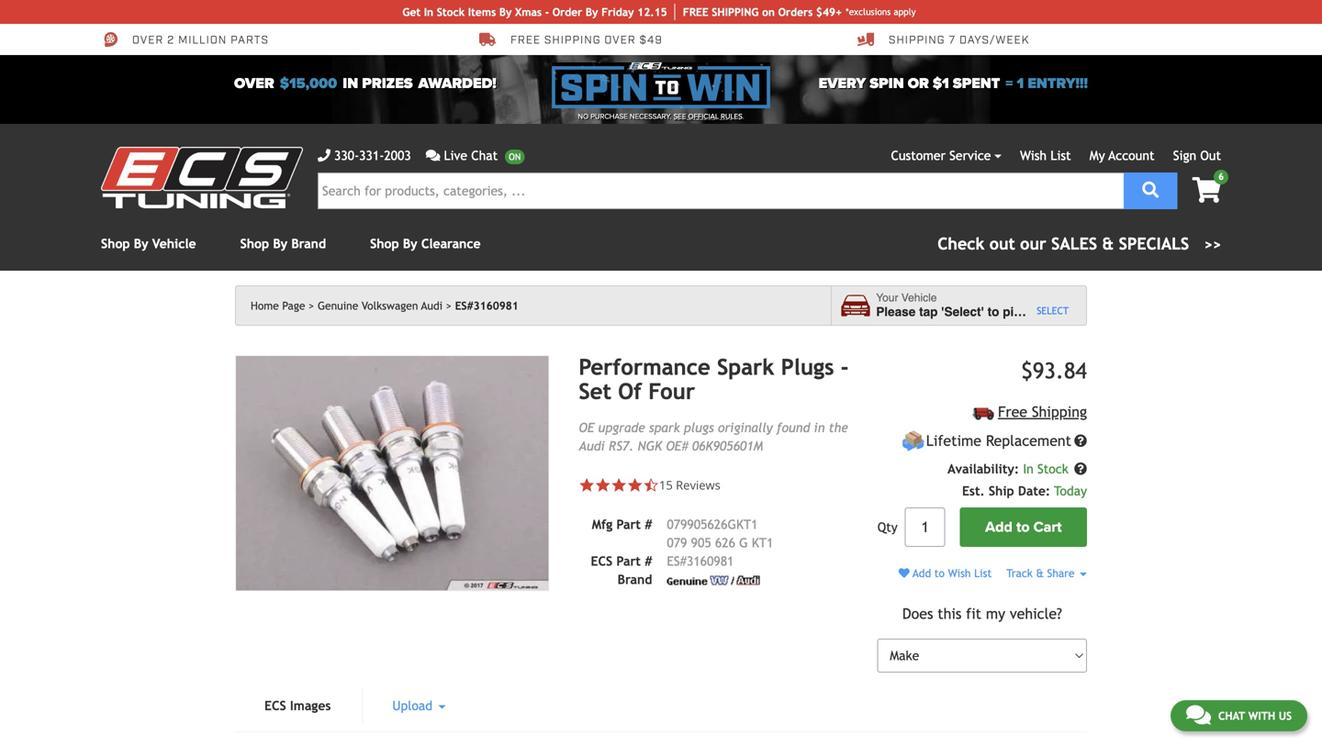 Task type: vqa. For each thing, say whether or not it's contained in the screenshot.
Min Price number field
no



Task type: describe. For each thing, give the bounding box(es) containing it.
ecs inside 079905626gkt1 079 905 626 g kt1 ecs part #
[[591, 554, 613, 569]]

does
[[903, 605, 933, 622]]

cart
[[1034, 519, 1062, 536]]

7
[[949, 33, 956, 48]]

lifetime replacement
[[926, 433, 1072, 450]]

on
[[762, 6, 775, 18]]

add to wish list
[[910, 567, 992, 580]]

stock for get
[[437, 6, 465, 18]]

entry!!!
[[1028, 75, 1088, 93]]

chat with us
[[1219, 710, 1292, 723]]

my account link
[[1090, 148, 1155, 163]]

add to cart button
[[960, 508, 1087, 548]]

mfg
[[592, 517, 613, 532]]

add to cart
[[986, 519, 1062, 536]]

heart image
[[899, 568, 910, 579]]

qty
[[878, 520, 898, 535]]

over 2 million parts link
[[101, 31, 269, 48]]

reviews
[[676, 477, 721, 493]]

customer service button
[[891, 146, 1002, 165]]

free for free shipping over $49
[[511, 33, 541, 48]]

this product is lifetime replacement eligible image
[[902, 430, 925, 453]]

& for track
[[1036, 567, 1044, 580]]

service
[[950, 148, 991, 163]]

in for availability:
[[1023, 462, 1034, 477]]

0 vertical spatial list
[[1051, 148, 1071, 163]]

by left xmas
[[499, 6, 512, 18]]

half star image
[[643, 477, 659, 493]]

sign out
[[1173, 148, 1221, 163]]

see
[[674, 112, 686, 121]]

$49
[[640, 33, 663, 48]]

with
[[1249, 710, 1276, 723]]

every spin or $1 spent = 1 entry!!!
[[819, 75, 1088, 93]]

add to wish list link
[[899, 567, 992, 580]]

over for over 2 million parts
[[132, 33, 164, 48]]

free shipping over $49 link
[[479, 31, 663, 48]]

orders
[[778, 6, 813, 18]]

part inside 079905626gkt1 079 905 626 g kt1 ecs part #
[[617, 554, 641, 569]]

upload button
[[363, 688, 475, 725]]

comments image for chat
[[1186, 704, 1211, 726]]

es#
[[667, 554, 687, 569]]

my account
[[1090, 148, 1155, 163]]

oe#
[[666, 439, 688, 454]]

ecs images link
[[235, 688, 360, 725]]

customer
[[891, 148, 946, 163]]

330-331-2003 link
[[318, 146, 411, 165]]

es#3160981 - 079905626gkt1 -  performance spark plugs - set of four  - oe upgrade spark plugs originally found in the audi rs7. ngk oe# 06k905601m - genuine volkswagen audi - audi volkswagen image
[[235, 355, 550, 592]]

over 2 million parts
[[132, 33, 269, 48]]

3 star image from the left
[[611, 477, 627, 493]]

does this fit my vehicle?
[[903, 605, 1062, 622]]

originally
[[718, 420, 773, 435]]

$1
[[933, 75, 949, 93]]

shop by clearance link
[[370, 236, 481, 251]]

plugs
[[781, 355, 834, 380]]

items
[[468, 6, 496, 18]]

free
[[683, 6, 709, 18]]

1 vertical spatial shipping
[[1032, 403, 1087, 420]]

shop for shop by vehicle
[[101, 236, 130, 251]]

home
[[251, 299, 279, 312]]

brand for es# 3160981 brand
[[618, 572, 652, 587]]

by for shop by vehicle
[[134, 236, 148, 251]]

sign out link
[[1173, 148, 1221, 163]]

stock for availability:
[[1038, 462, 1069, 477]]

rules
[[721, 112, 743, 121]]

vehicle?
[[1010, 605, 1062, 622]]

phone image
[[318, 149, 331, 162]]

ship
[[989, 484, 1015, 499]]

to for add to wish list
[[935, 567, 945, 580]]

performance spark plugs - set of four
[[579, 355, 849, 404]]

15 reviews
[[659, 477, 721, 493]]

live chat
[[444, 148, 498, 163]]

=
[[1006, 75, 1013, 93]]

of
[[618, 379, 642, 404]]

6 link
[[1178, 170, 1229, 205]]

audi inside oe upgrade spark plugs originally found in the audi rs7. ngk oe# 06k905601m
[[579, 439, 605, 454]]

15
[[659, 477, 673, 493]]

free for free shipping
[[998, 403, 1028, 420]]

availability:
[[948, 462, 1019, 477]]

account
[[1109, 148, 1155, 163]]

order
[[553, 6, 583, 18]]

pick
[[1003, 305, 1028, 319]]

shop by brand
[[240, 236, 326, 251]]

xmas
[[515, 6, 542, 18]]

oe upgrade spark plugs originally found in the audi rs7. ngk oe# 06k905601m
[[579, 420, 848, 454]]

four
[[649, 379, 695, 404]]

replacement
[[986, 433, 1072, 450]]

1 vertical spatial list
[[974, 567, 992, 580]]

330-
[[334, 148, 359, 163]]

genuine volkswagen audi link
[[318, 299, 452, 312]]

079905626gkt1
[[667, 517, 758, 532]]

genuine volkswagen audi
[[318, 299, 443, 312]]

es# 3160981 brand
[[618, 554, 734, 587]]

add for add to cart
[[986, 519, 1013, 536]]

shop for shop by brand
[[240, 236, 269, 251]]

select
[[1037, 305, 1069, 317]]

by for shop by brand
[[273, 236, 288, 251]]

ship
[[712, 6, 735, 18]]

- inside performance spark plugs - set of four
[[841, 355, 849, 380]]

parts
[[231, 33, 269, 48]]

million
[[178, 33, 227, 48]]

my
[[986, 605, 1006, 622]]

'select'
[[942, 305, 984, 319]]

12.15
[[638, 6, 667, 18]]

found
[[777, 420, 810, 435]]

apply
[[894, 6, 916, 17]]

shop by brand link
[[240, 236, 326, 251]]



Task type: locate. For each thing, give the bounding box(es) containing it.
upload
[[393, 699, 437, 714]]

1 vertical spatial to
[[1017, 519, 1030, 536]]

0 vertical spatial free
[[511, 33, 541, 48]]

0 horizontal spatial shipping
[[889, 33, 946, 48]]

330-331-2003
[[334, 148, 411, 163]]

brand for shop by brand
[[291, 236, 326, 251]]

0 horizontal spatial chat
[[471, 148, 498, 163]]

please
[[876, 305, 916, 319]]

1 horizontal spatial -
[[841, 355, 849, 380]]

0 horizontal spatial free
[[511, 33, 541, 48]]

wish list
[[1020, 148, 1071, 163]]

0 horizontal spatial add
[[913, 567, 931, 580]]

079 905 626 g kt1
[[667, 536, 774, 550]]

comments image left chat with us
[[1186, 704, 1211, 726]]

add for add to wish list
[[913, 567, 931, 580]]

question circle image up today
[[1075, 463, 1087, 476]]

rs7.
[[609, 439, 634, 454]]

0 horizontal spatial to
[[935, 567, 945, 580]]

wish
[[1020, 148, 1047, 163], [948, 567, 971, 580]]

audi down oe
[[579, 439, 605, 454]]

2 vertical spatial to
[[935, 567, 945, 580]]

0 vertical spatial vehicle
[[152, 236, 196, 251]]

1 # from the top
[[645, 517, 652, 532]]

page
[[282, 299, 305, 312]]

$49+
[[816, 6, 842, 18]]

1 horizontal spatial brand
[[618, 572, 652, 587]]

- right xmas
[[545, 6, 549, 18]]

1 horizontal spatial vehicle
[[902, 292, 937, 305]]

track & share
[[1007, 567, 1078, 580]]

1 vertical spatial part
[[617, 554, 641, 569]]

0 horizontal spatial comments image
[[426, 149, 440, 162]]

performance
[[579, 355, 711, 380]]

genuine volkswagen audi image
[[667, 576, 760, 586]]

add
[[986, 519, 1013, 536], [913, 567, 931, 580]]

audi right volkswagen on the top left of the page
[[421, 299, 443, 312]]

comments image for live
[[426, 149, 440, 162]]

1 horizontal spatial in
[[1023, 462, 1034, 477]]

shop by vehicle link
[[101, 236, 196, 251]]

shop
[[101, 236, 130, 251], [240, 236, 269, 251], [370, 236, 399, 251]]

15 reviews link
[[659, 477, 721, 493]]

0 vertical spatial chat
[[471, 148, 498, 163]]

0 horizontal spatial over
[[132, 33, 164, 48]]

wish list link
[[1020, 148, 1071, 163]]

0 horizontal spatial list
[[974, 567, 992, 580]]

to
[[988, 305, 1000, 319], [1017, 519, 1030, 536], [935, 567, 945, 580]]

search image
[[1143, 182, 1159, 198]]

1 part from the top
[[617, 517, 641, 532]]

add inside button
[[986, 519, 1013, 536]]

2 horizontal spatial to
[[1017, 519, 1030, 536]]

in left the prizes
[[343, 75, 358, 93]]

1 horizontal spatial list
[[1051, 148, 1071, 163]]

stock
[[437, 6, 465, 18], [1038, 462, 1069, 477]]

star image
[[579, 477, 595, 493], [595, 477, 611, 493], [611, 477, 627, 493]]

sales & specials link
[[938, 231, 1221, 256]]

- right plugs
[[841, 355, 849, 380]]

select link
[[1037, 304, 1069, 319]]

no
[[578, 112, 589, 121]]

comments image
[[426, 149, 440, 162], [1186, 704, 1211, 726]]

0 horizontal spatial wish
[[948, 567, 971, 580]]

question circle image down free shipping
[[1075, 435, 1087, 448]]

or
[[908, 75, 929, 93]]

1 vertical spatial stock
[[1038, 462, 1069, 477]]

star image up mfg
[[579, 477, 595, 493]]

0 horizontal spatial in
[[343, 75, 358, 93]]

get in stock items by xmas - order by friday 12.15
[[403, 6, 667, 18]]

0 vertical spatial add
[[986, 519, 1013, 536]]

my
[[1090, 148, 1105, 163]]

sign
[[1173, 148, 1197, 163]]

2 star image from the left
[[595, 477, 611, 493]]

1 vertical spatial comments image
[[1186, 704, 1211, 726]]

& right 'track'
[[1036, 567, 1044, 580]]

0 vertical spatial #
[[645, 517, 652, 532]]

shipping 7 days/week
[[889, 33, 1030, 48]]

spark
[[717, 355, 775, 380]]

home page link
[[251, 299, 314, 312]]

today
[[1054, 484, 1087, 499]]

0 horizontal spatial stock
[[437, 6, 465, 18]]

live
[[444, 148, 467, 163]]

free down xmas
[[511, 33, 541, 48]]

2 shop from the left
[[240, 236, 269, 251]]

free shipping
[[998, 403, 1087, 420]]

free shipping image
[[973, 407, 994, 420]]

0 vertical spatial shipping
[[889, 33, 946, 48]]

in inside oe upgrade spark plugs originally found in the audi rs7. ngk oe# 06k905601m
[[814, 420, 825, 435]]

stock left items
[[437, 6, 465, 18]]

&
[[1103, 234, 1114, 253], [1036, 567, 1044, 580]]

prizes
[[362, 75, 413, 93]]

1 horizontal spatial in
[[814, 420, 825, 435]]

ping
[[735, 6, 759, 18]]

brand inside es# 3160981 brand
[[618, 572, 652, 587]]

spark
[[649, 420, 680, 435]]

0 horizontal spatial ecs
[[264, 699, 286, 714]]

1 horizontal spatial add
[[986, 519, 1013, 536]]

shopping cart image
[[1193, 177, 1221, 203]]

1 star image from the left
[[579, 477, 595, 493]]

in left the the
[[814, 420, 825, 435]]

# inside 079905626gkt1 079 905 626 g kt1 ecs part #
[[645, 554, 652, 569]]

2 part from the top
[[617, 554, 641, 569]]

ecs
[[591, 554, 613, 569], [264, 699, 286, 714]]

out
[[1201, 148, 1221, 163]]

2 # from the top
[[645, 554, 652, 569]]

to right heart icon
[[935, 567, 945, 580]]

0 horizontal spatial audi
[[421, 299, 443, 312]]

by down ecs tuning image
[[134, 236, 148, 251]]

brand down mfg part # at the left
[[618, 572, 652, 587]]

in right get
[[424, 6, 434, 18]]

None text field
[[905, 508, 946, 548]]

get
[[403, 6, 421, 18]]

brand up page at left top
[[291, 236, 326, 251]]

free inside free shipping over $49 link
[[511, 33, 541, 48]]

volkswagen
[[362, 299, 418, 312]]

star image left star icon
[[595, 477, 611, 493]]

*exclusions apply link
[[846, 5, 916, 19]]

0 vertical spatial ecs
[[591, 554, 613, 569]]

0 vertical spatial audi
[[421, 299, 443, 312]]

comments image inside live chat link
[[426, 149, 440, 162]]

& right sales
[[1103, 234, 1114, 253]]

1 horizontal spatial to
[[988, 305, 1000, 319]]

331-
[[359, 148, 384, 163]]

by up home page link
[[273, 236, 288, 251]]

1 horizontal spatial over
[[234, 75, 274, 93]]

0 vertical spatial -
[[545, 6, 549, 18]]

track
[[1007, 567, 1033, 580]]

3160981
[[687, 554, 734, 569]]

friday
[[602, 6, 634, 18]]

spin
[[870, 75, 904, 93]]

shipping down 93.84
[[1032, 403, 1087, 420]]

1 vertical spatial add
[[913, 567, 931, 580]]

1 vertical spatial brand
[[618, 572, 652, 587]]

1 horizontal spatial comments image
[[1186, 704, 1211, 726]]

ecs tuning image
[[101, 147, 303, 208]]

by for shop by clearance
[[403, 236, 418, 251]]

vehicle up tap
[[902, 292, 937, 305]]

0 vertical spatial comments image
[[426, 149, 440, 162]]

1 horizontal spatial wish
[[1020, 148, 1047, 163]]

ecs left images
[[264, 699, 286, 714]]

0 vertical spatial &
[[1103, 234, 1114, 253]]

ecs down mfg
[[591, 554, 613, 569]]

to left cart
[[1017, 519, 1030, 536]]

.
[[743, 112, 744, 121]]

1
[[1017, 75, 1024, 93]]

by
[[499, 6, 512, 18], [586, 6, 598, 18], [134, 236, 148, 251], [273, 236, 288, 251], [403, 236, 418, 251]]

question circle image for lifetime replacement
[[1075, 435, 1087, 448]]

over
[[605, 33, 636, 48]]

1 question circle image from the top
[[1075, 435, 1087, 448]]

1 vertical spatial in
[[1023, 462, 1034, 477]]

wish up this
[[948, 567, 971, 580]]

to inside your vehicle please tap 'select' to pick a vehicle
[[988, 305, 1000, 319]]

1 horizontal spatial shop
[[240, 236, 269, 251]]

shop for shop by clearance
[[370, 236, 399, 251]]

vehicle
[[152, 236, 196, 251], [902, 292, 937, 305]]

shipping 7 days/week link
[[858, 31, 1030, 48]]

0 vertical spatial question circle image
[[1075, 435, 1087, 448]]

2 question circle image from the top
[[1075, 463, 1087, 476]]

question circle image
[[1075, 435, 1087, 448], [1075, 463, 1087, 476]]

tap
[[919, 305, 938, 319]]

1 vertical spatial over
[[234, 75, 274, 93]]

1 shop from the left
[[101, 236, 130, 251]]

0 horizontal spatial -
[[545, 6, 549, 18]]

Search text field
[[318, 173, 1124, 209]]

079905626gkt1 079 905 626 g kt1 ecs part #
[[591, 517, 774, 569]]

customer service
[[891, 148, 991, 163]]

oe
[[579, 420, 595, 435]]

us
[[1279, 710, 1292, 723]]

list
[[1051, 148, 1071, 163], [974, 567, 992, 580]]

1 vertical spatial chat
[[1219, 710, 1245, 723]]

0 vertical spatial part
[[617, 517, 641, 532]]

availability: in stock
[[948, 462, 1073, 477]]

0 vertical spatial to
[[988, 305, 1000, 319]]

free ship ping on orders $49+ *exclusions apply
[[683, 6, 916, 18]]

to inside button
[[1017, 519, 1030, 536]]

1 vertical spatial &
[[1036, 567, 1044, 580]]

1 horizontal spatial chat
[[1219, 710, 1245, 723]]

1 vertical spatial ecs
[[264, 699, 286, 714]]

chat
[[471, 148, 498, 163], [1219, 710, 1245, 723]]

# down half star icon
[[645, 517, 652, 532]]

1 vertical spatial question circle image
[[1075, 463, 1087, 476]]

ecs tuning 'spin to win' contest logo image
[[552, 62, 771, 108]]

0 vertical spatial wish
[[1020, 148, 1047, 163]]

1 vertical spatial free
[[998, 403, 1028, 420]]

comments image left 'live'
[[426, 149, 440, 162]]

mfg part #
[[592, 517, 652, 532]]

clearance
[[421, 236, 481, 251]]

0 vertical spatial brand
[[291, 236, 326, 251]]

question circle image for in stock
[[1075, 463, 1087, 476]]

to left pick at the top of page
[[988, 305, 1000, 319]]

home page
[[251, 299, 305, 312]]

over
[[132, 33, 164, 48], [234, 75, 274, 93]]

list left 'track'
[[974, 567, 992, 580]]

over left "2"
[[132, 33, 164, 48]]

this
[[938, 605, 962, 622]]

1 horizontal spatial ecs
[[591, 554, 613, 569]]

see official rules link
[[674, 111, 743, 122]]

# left the es#
[[645, 554, 652, 569]]

part right mfg
[[617, 517, 641, 532]]

2 horizontal spatial shop
[[370, 236, 399, 251]]

your vehicle please tap 'select' to pick a vehicle
[[876, 292, 1084, 319]]

vehicle inside your vehicle please tap 'select' to pick a vehicle
[[902, 292, 937, 305]]

lifetime
[[926, 433, 982, 450]]

0 horizontal spatial vehicle
[[152, 236, 196, 251]]

shipping down 'apply'
[[889, 33, 946, 48]]

1 vertical spatial wish
[[948, 567, 971, 580]]

wish right service
[[1020, 148, 1047, 163]]

stock up today
[[1038, 462, 1069, 477]]

part down mfg part # at the left
[[617, 554, 641, 569]]

0 vertical spatial in
[[343, 75, 358, 93]]

list left my
[[1051, 148, 1071, 163]]

star image
[[627, 477, 643, 493]]

track & share button
[[1007, 567, 1087, 580]]

1 vertical spatial vehicle
[[902, 292, 937, 305]]

0 horizontal spatial shop
[[101, 236, 130, 251]]

1 horizontal spatial free
[[998, 403, 1028, 420]]

1 vertical spatial audi
[[579, 439, 605, 454]]

0 horizontal spatial in
[[424, 6, 434, 18]]

1 horizontal spatial stock
[[1038, 462, 1069, 477]]

over for over $15,000 in prizes
[[234, 75, 274, 93]]

chat right 'live'
[[471, 148, 498, 163]]

1 horizontal spatial &
[[1103, 234, 1114, 253]]

over down the parts
[[234, 75, 274, 93]]

0 vertical spatial over
[[132, 33, 164, 48]]

3 shop from the left
[[370, 236, 399, 251]]

ecs inside ecs images link
[[264, 699, 286, 714]]

official
[[688, 112, 719, 121]]

add right heart icon
[[913, 567, 931, 580]]

by right order
[[586, 6, 598, 18]]

in up the est. ship date: today
[[1023, 462, 1034, 477]]

1 vertical spatial -
[[841, 355, 849, 380]]

1 vertical spatial in
[[814, 420, 825, 435]]

necessary.
[[630, 112, 672, 121]]

ngk
[[638, 439, 662, 454]]

1 horizontal spatial shipping
[[1032, 403, 1087, 420]]

0 vertical spatial in
[[424, 6, 434, 18]]

add down ship
[[986, 519, 1013, 536]]

by left "clearance"
[[403, 236, 418, 251]]

#
[[645, 517, 652, 532], [645, 554, 652, 569]]

audi
[[421, 299, 443, 312], [579, 439, 605, 454]]

star image left half star icon
[[611, 477, 627, 493]]

1 vertical spatial #
[[645, 554, 652, 569]]

chat left with
[[1219, 710, 1245, 723]]

1 horizontal spatial audi
[[579, 439, 605, 454]]

in for get
[[424, 6, 434, 18]]

vehicle down ecs tuning image
[[152, 236, 196, 251]]

0 horizontal spatial brand
[[291, 236, 326, 251]]

0 horizontal spatial &
[[1036, 567, 1044, 580]]

date:
[[1018, 484, 1051, 499]]

fit
[[966, 605, 982, 622]]

to for add to cart
[[1017, 519, 1030, 536]]

0 vertical spatial stock
[[437, 6, 465, 18]]

& for sales
[[1103, 234, 1114, 253]]

free right "free shipping" image
[[998, 403, 1028, 420]]

comments image inside chat with us link
[[1186, 704, 1211, 726]]



